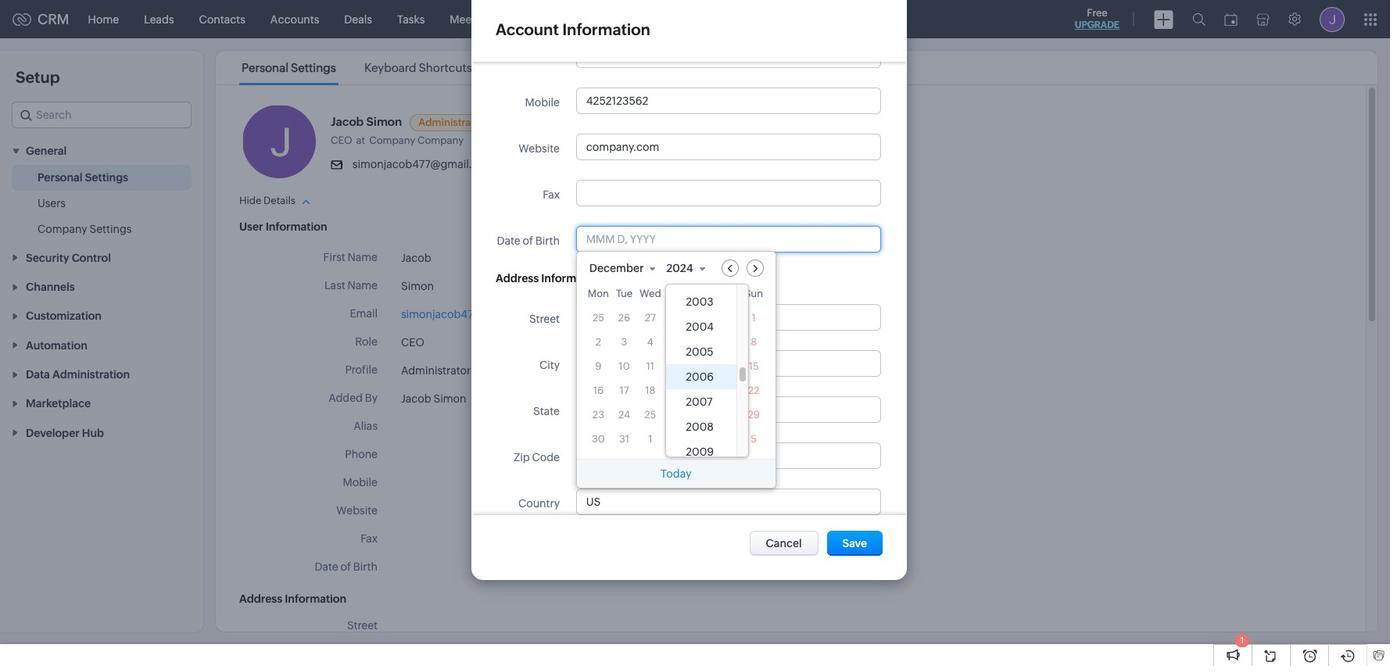 Task type: vqa. For each thing, say whether or not it's contained in the screenshot.


Task type: describe. For each thing, give the bounding box(es) containing it.
0 horizontal spatial mobile
[[343, 476, 378, 489]]

last
[[325, 279, 345, 292]]

cancel button
[[750, 531, 819, 556]]

crm
[[38, 11, 69, 27]]

6 fri cell
[[692, 332, 713, 353]]

0 horizontal spatial street
[[347, 619, 378, 632]]

27 for the "27 wed" cell
[[645, 312, 656, 324]]

16
[[593, 385, 604, 396]]

tasks link
[[385, 0, 437, 38]]

2008
[[686, 421, 714, 433]]

hide details
[[239, 195, 296, 206]]

3 fri cell
[[692, 429, 713, 450]]

keyboard shortcuts
[[364, 61, 472, 74]]

3 tue cell
[[621, 336, 627, 348]]

9
[[595, 361, 602, 372]]

company settings
[[38, 223, 132, 236]]

1 horizontal spatial company
[[369, 135, 415, 146]]

today
[[661, 468, 692, 480]]

0 vertical spatial date of birth
[[497, 235, 560, 247]]

choose date dialog
[[576, 251, 776, 489]]

18
[[645, 385, 656, 396]]

17
[[620, 385, 629, 396]]

personal settings inside general region
[[38, 172, 128, 184]]

1 sun cell
[[752, 312, 756, 324]]

search element
[[1183, 0, 1215, 38]]

2006
[[686, 371, 714, 383]]

wednesday column header
[[640, 288, 661, 304]]

0 vertical spatial simonjacob477@gmail.com
[[353, 158, 495, 170]]

2 horizontal spatial 1
[[1241, 636, 1244, 645]]

27 for 27 fri cell
[[697, 409, 708, 421]]

12
[[672, 361, 681, 372]]

1 horizontal spatial website
[[519, 142, 560, 155]]

general
[[26, 145, 67, 157]]

profile
[[345, 364, 378, 376]]

1 vertical spatial date
[[315, 561, 338, 573]]

1 horizontal spatial date
[[497, 235, 521, 247]]

2 horizontal spatial company
[[418, 135, 464, 146]]

30 for 30 sat cell
[[722, 312, 735, 324]]

jacob for mon, 27 nov 2023 12:54 pm
[[401, 393, 431, 405]]

fri
[[696, 288, 708, 300]]

mon,
[[477, 394, 499, 405]]

details
[[264, 195, 296, 206]]

saturday column header
[[718, 288, 739, 304]]

calls
[[522, 13, 547, 25]]

1 horizontal spatial street
[[529, 313, 560, 325]]

24 tue cell
[[618, 409, 630, 421]]

by
[[365, 392, 378, 404]]

0 horizontal spatial birth
[[353, 561, 378, 573]]

2007 option
[[667, 389, 737, 414]]

5 sun cell
[[751, 433, 757, 445]]

code
[[532, 451, 560, 464]]

row containing 23
[[588, 404, 765, 425]]

row containing 25
[[588, 307, 765, 328]]

user
[[239, 221, 263, 233]]

mon
[[588, 288, 609, 300]]

name for first name
[[348, 251, 378, 264]]

jacob simon for mon, 27 nov 2023 12:54 pm
[[401, 393, 467, 405]]

22
[[748, 385, 760, 396]]

17 tue cell
[[620, 385, 629, 396]]

sat
[[721, 288, 736, 300]]

1 horizontal spatial phone
[[527, 50, 560, 63]]

name for last name
[[348, 279, 378, 292]]

today button
[[577, 459, 776, 488]]

3 for '3 tue' cell
[[621, 336, 627, 348]]

6
[[699, 336, 706, 348]]

30 for 30 mon cell
[[592, 433, 605, 445]]

13 fri cell
[[692, 356, 713, 377]]

hide details link
[[239, 195, 310, 206]]

30 mon cell
[[592, 433, 605, 445]]

1 vertical spatial date of birth
[[315, 561, 378, 573]]

ceo for ceo
[[401, 336, 424, 349]]

12 thu cell
[[666, 356, 687, 377]]

list containing personal settings
[[228, 51, 486, 84]]

2005
[[686, 346, 714, 358]]

profile element
[[1311, 0, 1354, 38]]

user information
[[239, 221, 327, 233]]

0 horizontal spatial 26
[[618, 312, 630, 324]]

free
[[1087, 7, 1108, 19]]

row containing mon
[[588, 288, 765, 304]]

18 wed cell
[[640, 380, 661, 401]]

added by
[[329, 392, 378, 404]]

9 mon cell
[[595, 361, 602, 372]]

pm
[[582, 394, 596, 405]]

11
[[646, 361, 655, 372]]

20
[[696, 385, 709, 396]]

monday column header
[[588, 288, 609, 304]]

1 horizontal spatial mobile
[[525, 96, 560, 109]]

zip
[[514, 451, 530, 464]]

8 sun cell
[[751, 336, 757, 348]]

10 tue cell
[[619, 361, 630, 372]]

2003
[[686, 296, 714, 308]]

12:54
[[556, 394, 580, 405]]

4 wed cell
[[647, 336, 654, 348]]

29 for 29 sun cell
[[748, 409, 760, 421]]

keyboard
[[364, 61, 416, 74]]

general button
[[0, 136, 203, 165]]

tue
[[616, 288, 633, 300]]

2002
[[686, 271, 713, 283]]

added
[[329, 392, 363, 404]]

mon tue wed thu
[[588, 288, 686, 300]]

alias
[[354, 420, 378, 432]]

upgrade
[[1075, 20, 1120, 30]]

1 vertical spatial fax
[[361, 533, 378, 545]]

27 fri cell
[[692, 404, 713, 425]]

11 wed cell
[[646, 361, 655, 372]]

company inside company settings link
[[38, 223, 87, 236]]

23
[[593, 409, 604, 421]]

simon for mon, 27 nov 2023 12:54 pm
[[434, 393, 467, 405]]

nov
[[513, 394, 530, 405]]

reports
[[572, 13, 612, 25]]

2009
[[686, 446, 714, 458]]

1 horizontal spatial address
[[496, 272, 539, 285]]

contacts
[[199, 13, 245, 25]]

5
[[751, 433, 757, 445]]

campaigns link
[[624, 0, 708, 38]]

hide
[[239, 195, 262, 206]]

leads link
[[131, 0, 187, 38]]

2004 option
[[667, 314, 737, 339]]

list box containing 2002
[[667, 264, 749, 465]]

2023
[[532, 394, 555, 405]]

28 inside cell
[[671, 312, 683, 324]]

19 thu cell
[[666, 380, 687, 401]]

company company link
[[369, 135, 468, 146]]

sunday column header
[[743, 288, 765, 304]]

mon, 27 nov 2023 12:54 pm
[[477, 394, 596, 405]]

leads
[[144, 13, 174, 25]]

zip code
[[514, 451, 560, 464]]

last name
[[325, 279, 378, 292]]

29 fri cell
[[692, 307, 713, 328]]

save
[[843, 537, 867, 549]]

personal settings link for keyboard shortcuts 'link'
[[239, 61, 339, 74]]

3 for 3 fri "cell" at bottom
[[699, 433, 705, 445]]

1 vertical spatial phone
[[345, 448, 378, 461]]

today link
[[661, 468, 692, 480]]

1 vertical spatial jacob
[[401, 252, 431, 264]]

administrator for jacob simon
[[419, 117, 485, 128]]

25 for 25 wed cell
[[645, 409, 656, 421]]

16 mon cell
[[593, 385, 604, 396]]

20 fri cell
[[692, 380, 713, 401]]

settings for personal settings link corresponding to the users link
[[85, 172, 128, 184]]

deals link
[[332, 0, 385, 38]]

10
[[619, 361, 630, 372]]

thursday column header
[[666, 288, 687, 304]]

cancel
[[766, 537, 802, 549]]

ceo at company company
[[331, 135, 464, 146]]



Task type: locate. For each thing, give the bounding box(es) containing it.
profile image
[[1320, 7, 1345, 32]]

at
[[356, 135, 365, 146]]

0 vertical spatial street
[[529, 313, 560, 325]]

crm link
[[13, 11, 69, 27]]

personal inside list
[[242, 61, 289, 74]]

0 vertical spatial phone
[[527, 50, 560, 63]]

0 vertical spatial 29
[[696, 312, 708, 324]]

25 for 25 mon 'cell'
[[593, 312, 604, 324]]

2002 option
[[667, 264, 737, 289]]

account information
[[496, 20, 651, 38]]

administrator for profile
[[401, 364, 471, 377]]

1 vertical spatial simon
[[401, 280, 434, 292]]

meetings link
[[437, 0, 510, 38]]

name right the first
[[348, 251, 378, 264]]

calendar image
[[1225, 13, 1238, 25]]

row containing 2
[[588, 332, 765, 353]]

15 sun cell
[[743, 356, 765, 377]]

1 name from the top
[[348, 251, 378, 264]]

1 vertical spatial 27
[[501, 394, 511, 405]]

1 wed cell
[[648, 433, 653, 445]]

0 horizontal spatial date
[[315, 561, 338, 573]]

7 row from the top
[[588, 429, 765, 450]]

row containing 16
[[588, 380, 765, 401]]

30 down saturday column header
[[722, 312, 735, 324]]

3 inside 3 fri "cell"
[[699, 433, 705, 445]]

1 horizontal spatial birth
[[536, 235, 560, 247]]

grid inside choose date dialog
[[577, 285, 776, 459]]

phone down the "account"
[[527, 50, 560, 63]]

0 horizontal spatial 29
[[696, 312, 708, 324]]

1 horizontal spatial personal
[[242, 61, 289, 74]]

personal settings
[[242, 61, 336, 74], [38, 172, 128, 184]]

company settings link
[[38, 222, 132, 237]]

simon left the "mon,"
[[434, 393, 467, 405]]

personal settings link down accounts link at the top left of the page
[[239, 61, 339, 74]]

1 vertical spatial 28
[[722, 409, 734, 421]]

0 horizontal spatial 27
[[501, 394, 511, 405]]

thu
[[668, 288, 686, 300]]

personal down accounts link at the top left of the page
[[242, 61, 289, 74]]

home link
[[76, 0, 131, 38]]

campaigns
[[637, 13, 695, 25]]

birth
[[536, 235, 560, 247], [353, 561, 378, 573]]

0 horizontal spatial 25
[[593, 312, 604, 324]]

1 vertical spatial simonjacob477@gmail.com
[[401, 308, 544, 321]]

25 wed cell
[[645, 409, 656, 421]]

mobile down the "account"
[[525, 96, 560, 109]]

tuesday column header
[[614, 288, 635, 304]]

date of birth
[[497, 235, 560, 247], [315, 561, 378, 573]]

29 inside cell
[[748, 409, 760, 421]]

30 inside cell
[[722, 312, 735, 324]]

row down thursday column header
[[588, 307, 765, 328]]

1 vertical spatial street
[[347, 619, 378, 632]]

4
[[647, 336, 654, 348]]

1 horizontal spatial 27
[[645, 312, 656, 324]]

December field
[[589, 260, 664, 277]]

wed
[[640, 288, 661, 300]]

ceo left at
[[331, 135, 352, 146]]

2 vertical spatial simon
[[434, 393, 467, 405]]

ceo right role
[[401, 336, 424, 349]]

row up 19
[[588, 356, 765, 377]]

users link
[[38, 196, 66, 211]]

21
[[723, 385, 733, 396]]

jacob right by
[[401, 393, 431, 405]]

1 horizontal spatial 1
[[752, 312, 756, 324]]

jacob for administrator
[[331, 115, 364, 128]]

row up 12 on the bottom left
[[588, 332, 765, 353]]

29 sun cell
[[743, 404, 765, 425]]

list
[[228, 51, 486, 84]]

information
[[562, 20, 651, 38], [266, 221, 327, 233], [541, 272, 603, 285], [285, 593, 347, 605]]

0 vertical spatial of
[[523, 235, 533, 247]]

29 inside cell
[[696, 312, 708, 324]]

2008 option
[[667, 414, 737, 440]]

2007
[[686, 396, 713, 408]]

14 sat cell
[[718, 356, 739, 377]]

company down the users link
[[38, 223, 87, 236]]

simon up ceo at company company
[[366, 115, 402, 128]]

website
[[519, 142, 560, 155], [336, 504, 378, 517]]

8
[[751, 336, 757, 348]]

2 vertical spatial jacob
[[401, 393, 431, 405]]

3
[[621, 336, 627, 348], [699, 433, 705, 445]]

1 horizontal spatial personal settings link
[[239, 61, 339, 74]]

26 tue cell
[[618, 312, 630, 324]]

simon for administrator
[[366, 115, 402, 128]]

jacob simon left the "mon,"
[[401, 393, 467, 405]]

0 vertical spatial jacob
[[331, 115, 364, 128]]

row down 12 thu cell
[[588, 380, 765, 401]]

0 horizontal spatial fax
[[361, 533, 378, 545]]

company right at
[[369, 135, 415, 146]]

0 vertical spatial ceo
[[331, 135, 352, 146]]

jacob right first name
[[401, 252, 431, 264]]

personal up "users"
[[38, 172, 83, 184]]

mobile down alias
[[343, 476, 378, 489]]

1 for 1 wed cell
[[648, 433, 653, 445]]

28 thu cell
[[666, 307, 687, 328]]

0 horizontal spatial date of birth
[[315, 561, 378, 573]]

0 horizontal spatial website
[[336, 504, 378, 517]]

21 sat cell
[[718, 380, 739, 401]]

0 vertical spatial jacob simon
[[331, 115, 402, 128]]

users
[[38, 197, 66, 210]]

general region
[[0, 165, 203, 243]]

calls link
[[510, 0, 559, 38]]

0 horizontal spatial address information
[[239, 593, 347, 605]]

1 horizontal spatial 28
[[722, 409, 734, 421]]

grid
[[577, 285, 776, 459]]

0 horizontal spatial 3
[[621, 336, 627, 348]]

2 vertical spatial 27
[[697, 409, 708, 421]]

1 horizontal spatial of
[[523, 235, 533, 247]]

3 row from the top
[[588, 332, 765, 353]]

1 horizontal spatial 30
[[722, 312, 735, 324]]

28 down thursday column header
[[671, 312, 683, 324]]

1 horizontal spatial 29
[[748, 409, 760, 421]]

tasks
[[397, 13, 425, 25]]

27 down 2007
[[697, 409, 708, 421]]

logo image
[[13, 13, 31, 25]]

27 left nov
[[501, 394, 511, 405]]

first
[[323, 251, 345, 264]]

0 vertical spatial name
[[348, 251, 378, 264]]

deals
[[344, 13, 372, 25]]

15
[[749, 361, 759, 372]]

1 vertical spatial website
[[336, 504, 378, 517]]

2006 option
[[667, 364, 737, 389]]

jacob simon up at
[[331, 115, 402, 128]]

keyboard shortcuts link
[[362, 61, 475, 74]]

accounts link
[[258, 0, 332, 38]]

4 row from the top
[[588, 356, 765, 377]]

2009 option
[[667, 440, 737, 465]]

reports link
[[559, 0, 624, 38]]

setup
[[16, 68, 60, 86]]

3 up 2009
[[699, 433, 705, 445]]

1 horizontal spatial ceo
[[401, 336, 424, 349]]

0 vertical spatial personal
[[242, 61, 289, 74]]

2 row from the top
[[588, 307, 765, 328]]

0 vertical spatial settings
[[291, 61, 336, 74]]

date
[[497, 235, 521, 247], [315, 561, 338, 573]]

29 up 5
[[748, 409, 760, 421]]

address information
[[496, 272, 603, 285], [239, 593, 347, 605]]

0 horizontal spatial address
[[239, 593, 282, 605]]

28 down 21 sat cell
[[722, 409, 734, 421]]

0 vertical spatial 30
[[722, 312, 735, 324]]

1 horizontal spatial personal settings
[[242, 61, 336, 74]]

ceo
[[331, 135, 352, 146], [401, 336, 424, 349]]

0 horizontal spatial ceo
[[331, 135, 352, 146]]

1 horizontal spatial date of birth
[[497, 235, 560, 247]]

1 vertical spatial of
[[341, 561, 351, 573]]

0 vertical spatial administrator
[[419, 117, 485, 128]]

5 row from the top
[[588, 380, 765, 401]]

28 sat cell
[[722, 409, 734, 421]]

1 horizontal spatial address information
[[496, 272, 603, 285]]

row down 26 thu cell
[[588, 429, 765, 450]]

23 mon cell
[[593, 409, 604, 421]]

0 vertical spatial simon
[[366, 115, 402, 128]]

meetings
[[450, 13, 497, 25]]

1 vertical spatial mobile
[[343, 476, 378, 489]]

0 vertical spatial 1
[[752, 312, 756, 324]]

friday column header
[[692, 288, 713, 304]]

1
[[752, 312, 756, 324], [648, 433, 653, 445], [1241, 636, 1244, 645]]

role
[[355, 335, 378, 348]]

1 vertical spatial personal settings
[[38, 172, 128, 184]]

None text field
[[577, 88, 880, 113], [577, 305, 880, 330], [577, 351, 880, 376], [577, 443, 880, 468], [577, 490, 880, 515], [577, 88, 880, 113], [577, 305, 880, 330], [577, 351, 880, 376], [577, 443, 880, 468], [577, 490, 880, 515]]

25 down 18
[[645, 409, 656, 421]]

26 down 19
[[671, 409, 683, 421]]

3 down '26 tue' cell
[[621, 336, 627, 348]]

31
[[619, 433, 630, 445]]

jacob up at
[[331, 115, 364, 128]]

0 horizontal spatial 1
[[648, 433, 653, 445]]

state
[[533, 405, 560, 418]]

administrator
[[419, 117, 485, 128], [401, 364, 471, 377]]

0 vertical spatial fax
[[543, 188, 560, 201]]

simon up simonjacob477@gmail.com link
[[401, 280, 434, 292]]

name right the last on the left top
[[348, 279, 378, 292]]

0 horizontal spatial phone
[[345, 448, 378, 461]]

2024 field
[[666, 260, 713, 277]]

administrator down simonjacob477@gmail.com link
[[401, 364, 471, 377]]

0 horizontal spatial personal settings link
[[38, 170, 128, 186]]

personal settings down accounts link at the top left of the page
[[242, 61, 336, 74]]

row down 19
[[588, 404, 765, 425]]

25 down monday column header
[[593, 312, 604, 324]]

december
[[590, 262, 644, 274]]

26 inside 26 thu cell
[[671, 409, 683, 421]]

27 down wednesday column header
[[645, 312, 656, 324]]

1 horizontal spatial 26
[[671, 409, 683, 421]]

1 vertical spatial administrator
[[401, 364, 471, 377]]

0 vertical spatial address information
[[496, 272, 603, 285]]

0 vertical spatial personal settings link
[[239, 61, 339, 74]]

24
[[618, 409, 630, 421]]

26 thu cell
[[666, 404, 687, 425]]

1 horizontal spatial fax
[[543, 188, 560, 201]]

jacob simon for administrator
[[331, 115, 402, 128]]

0 vertical spatial birth
[[536, 235, 560, 247]]

1 vertical spatial settings
[[85, 172, 128, 184]]

1 vertical spatial address
[[239, 593, 282, 605]]

0 vertical spatial 25
[[593, 312, 604, 324]]

row containing 30
[[588, 429, 765, 450]]

2 horizontal spatial 27
[[697, 409, 708, 421]]

1 vertical spatial 29
[[748, 409, 760, 421]]

2003 option
[[667, 289, 737, 314]]

30 down 23 mon cell
[[592, 433, 605, 445]]

30 sat cell
[[718, 307, 739, 328]]

1 vertical spatial 30
[[592, 433, 605, 445]]

simonjacob477@gmail.com link
[[401, 308, 544, 321]]

shortcuts
[[419, 61, 472, 74]]

country
[[518, 497, 560, 510]]

1 vertical spatial 26
[[671, 409, 683, 421]]

personal settings link down general dropdown button
[[38, 170, 128, 186]]

home
[[88, 13, 119, 25]]

29 down 2003
[[696, 312, 708, 324]]

13
[[697, 361, 707, 372]]

row up 28 thu cell
[[588, 288, 765, 304]]

free upgrade
[[1075, 7, 1120, 30]]

30
[[722, 312, 735, 324], [592, 433, 605, 445]]

2 vertical spatial 1
[[1241, 636, 1244, 645]]

0 vertical spatial mobile
[[525, 96, 560, 109]]

address
[[496, 272, 539, 285], [239, 593, 282, 605]]

list box
[[667, 264, 749, 465]]

sun
[[745, 288, 763, 300]]

0 vertical spatial date
[[497, 235, 521, 247]]

personal settings down general dropdown button
[[38, 172, 128, 184]]

1 for 1 sun cell
[[752, 312, 756, 324]]

account
[[496, 20, 559, 38]]

1 horizontal spatial 3
[[699, 433, 705, 445]]

2
[[596, 336, 601, 348]]

1 vertical spatial 1
[[648, 433, 653, 445]]

26 down 'tuesday' column header at the top of the page
[[618, 312, 630, 324]]

1 horizontal spatial 25
[[645, 409, 656, 421]]

0 horizontal spatial of
[[341, 561, 351, 573]]

1 vertical spatial jacob simon
[[401, 393, 467, 405]]

0 vertical spatial 27
[[645, 312, 656, 324]]

None text field
[[577, 135, 880, 160], [577, 181, 880, 206], [577, 397, 880, 422], [577, 135, 880, 160], [577, 181, 880, 206], [577, 397, 880, 422]]

settings for company settings link
[[90, 223, 132, 236]]

0 horizontal spatial company
[[38, 223, 87, 236]]

25 mon cell
[[593, 312, 604, 324]]

31 tue cell
[[619, 433, 630, 445]]

phone down alias
[[345, 448, 378, 461]]

first name
[[323, 251, 378, 264]]

search image
[[1193, 13, 1206, 26]]

0 vertical spatial personal settings
[[242, 61, 336, 74]]

1 row from the top
[[588, 288, 765, 304]]

27
[[645, 312, 656, 324], [501, 394, 511, 405], [697, 409, 708, 421]]

0 vertical spatial website
[[519, 142, 560, 155]]

27 wed cell
[[645, 312, 656, 324]]

company down shortcuts
[[418, 135, 464, 146]]

1 vertical spatial ceo
[[401, 336, 424, 349]]

administrator up company company link
[[419, 117, 485, 128]]

MMM D, YYYY text field
[[577, 227, 880, 252]]

2004
[[686, 321, 714, 333]]

1 vertical spatial personal settings link
[[38, 170, 128, 186]]

ceo for ceo at company company
[[331, 135, 352, 146]]

name
[[348, 251, 378, 264], [348, 279, 378, 292]]

1 vertical spatial address information
[[239, 593, 347, 605]]

29 for 29 fri cell
[[696, 312, 708, 324]]

grid containing mon
[[577, 285, 776, 459]]

22 sun cell
[[743, 380, 765, 401]]

personal
[[242, 61, 289, 74], [38, 172, 83, 184]]

save button
[[827, 531, 883, 556]]

2 name from the top
[[348, 279, 378, 292]]

2005 option
[[667, 339, 737, 364]]

personal inside personal settings link
[[38, 172, 83, 184]]

row containing 9
[[588, 356, 765, 377]]

row
[[588, 288, 765, 304], [588, 307, 765, 328], [588, 332, 765, 353], [588, 356, 765, 377], [588, 380, 765, 401], [588, 404, 765, 425], [588, 429, 765, 450]]

accounts
[[270, 13, 319, 25]]

0 vertical spatial address
[[496, 272, 539, 285]]

2024
[[667, 262, 693, 274]]

email
[[350, 307, 378, 320]]

27 inside cell
[[697, 409, 708, 421]]

of
[[523, 235, 533, 247], [341, 561, 351, 573]]

contacts link
[[187, 0, 258, 38]]

1 vertical spatial name
[[348, 279, 378, 292]]

2 vertical spatial settings
[[90, 223, 132, 236]]

6 row from the top
[[588, 404, 765, 425]]

personal settings link for the users link
[[38, 170, 128, 186]]

2 mon cell
[[596, 336, 601, 348]]



